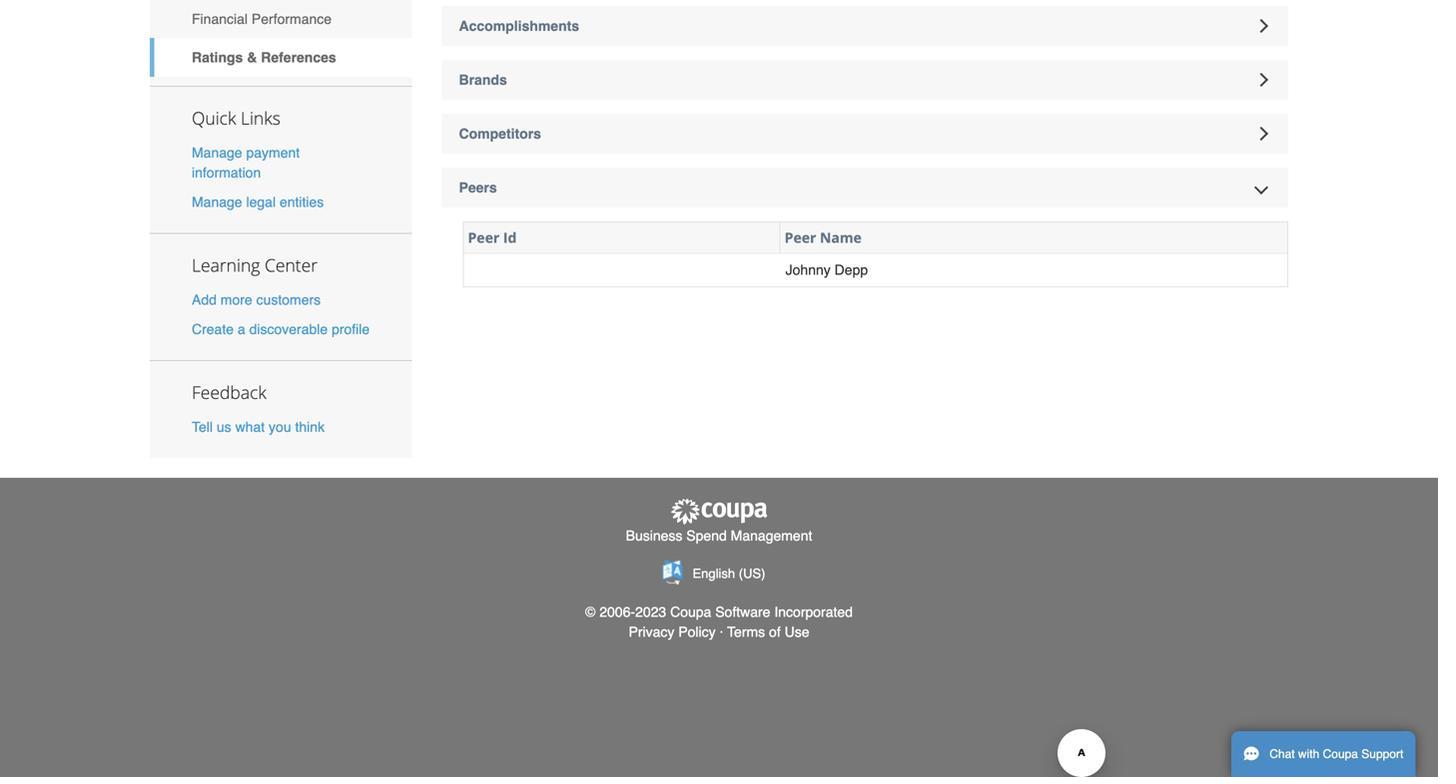 Task type: vqa. For each thing, say whether or not it's contained in the screenshot.
manage for Manage legal entities
yes



Task type: locate. For each thing, give the bounding box(es) containing it.
peer name
[[785, 228, 862, 247]]

manage down information
[[192, 194, 242, 210]]

johnny
[[786, 262, 831, 278]]

what
[[235, 419, 265, 435]]

manage payment information
[[192, 145, 300, 181]]

financial
[[192, 11, 248, 27]]

financial performance
[[192, 11, 332, 27]]

links
[[241, 106, 280, 130]]

english (us)
[[693, 567, 765, 582]]

create a discoverable profile
[[192, 321, 370, 337]]

business spend management
[[626, 528, 812, 544]]

more
[[221, 292, 252, 308]]

ratings & references link
[[150, 38, 412, 77]]

manage for manage payment information
[[192, 145, 242, 161]]

(us)
[[739, 567, 765, 582]]

1 vertical spatial coupa
[[1323, 748, 1358, 762]]

competitors
[[459, 126, 541, 142]]

© 2006-2023 coupa software incorporated
[[585, 605, 853, 621]]

with
[[1298, 748, 1320, 762]]

coupa up "policy"
[[670, 605, 711, 621]]

brands heading
[[442, 60, 1288, 100]]

manage
[[192, 145, 242, 161], [192, 194, 242, 210]]

quick links
[[192, 106, 280, 130]]

create
[[192, 321, 234, 337]]

2 peer from the left
[[785, 228, 816, 247]]

manage payment information link
[[192, 145, 300, 181]]

manage legal entities link
[[192, 194, 324, 210]]

tell us what you think
[[192, 419, 325, 435]]

peer id
[[468, 228, 517, 247]]

us
[[217, 419, 231, 435]]

manage inside manage payment information
[[192, 145, 242, 161]]

peers button
[[442, 168, 1288, 208]]

coupa
[[670, 605, 711, 621], [1323, 748, 1358, 762]]

references
[[261, 49, 336, 65]]

1 horizontal spatial coupa
[[1323, 748, 1358, 762]]

center
[[265, 254, 318, 277]]

manage up information
[[192, 145, 242, 161]]

accomplishments
[[459, 18, 579, 34]]

coupa right with
[[1323, 748, 1358, 762]]

tell
[[192, 419, 213, 435]]

business
[[626, 528, 683, 544]]

policy
[[678, 625, 716, 641]]

payment
[[246, 145, 300, 161]]

0 horizontal spatial peer
[[468, 228, 500, 247]]

name
[[820, 228, 862, 247]]

use
[[785, 625, 809, 641]]

think
[[295, 419, 325, 435]]

0 vertical spatial coupa
[[670, 605, 711, 621]]

peer
[[468, 228, 500, 247], [785, 228, 816, 247]]

johnny depp
[[786, 262, 868, 278]]

terms of use
[[727, 625, 809, 641]]

1 manage from the top
[[192, 145, 242, 161]]

id
[[503, 228, 517, 247]]

peer up 'johnny'
[[785, 228, 816, 247]]

chat
[[1270, 748, 1295, 762]]

2 manage from the top
[[192, 194, 242, 210]]

incorporated
[[774, 605, 853, 621]]

add more customers link
[[192, 292, 321, 308]]

0 vertical spatial manage
[[192, 145, 242, 161]]

coupa inside button
[[1323, 748, 1358, 762]]

1 vertical spatial manage
[[192, 194, 242, 210]]

you
[[269, 419, 291, 435]]

learning
[[192, 254, 260, 277]]

entities
[[280, 194, 324, 210]]

1 peer from the left
[[468, 228, 500, 247]]

ratings & references
[[192, 49, 336, 65]]

peer left the id
[[468, 228, 500, 247]]

management
[[731, 528, 812, 544]]

&
[[247, 49, 257, 65]]

brands button
[[442, 60, 1288, 100]]

terms of use link
[[727, 625, 809, 641]]

1 horizontal spatial peer
[[785, 228, 816, 247]]

coupa supplier portal image
[[669, 498, 769, 526]]



Task type: describe. For each thing, give the bounding box(es) containing it.
peer for peer id
[[468, 228, 500, 247]]

privacy policy
[[629, 625, 716, 641]]

peer for peer name
[[785, 228, 816, 247]]

legal
[[246, 194, 276, 210]]

spend
[[686, 528, 727, 544]]

customers
[[256, 292, 321, 308]]

support
[[1361, 748, 1403, 762]]

manage legal entities
[[192, 194, 324, 210]]

manage for manage legal entities
[[192, 194, 242, 210]]

accomplishments heading
[[442, 6, 1288, 46]]

feedback
[[192, 381, 267, 404]]

add more customers
[[192, 292, 321, 308]]

0 horizontal spatial coupa
[[670, 605, 711, 621]]

create a discoverable profile link
[[192, 321, 370, 337]]

a
[[238, 321, 245, 337]]

terms
[[727, 625, 765, 641]]

2006-
[[599, 605, 635, 621]]

©
[[585, 605, 596, 621]]

competitors heading
[[442, 114, 1288, 154]]

quick
[[192, 106, 236, 130]]

information
[[192, 165, 261, 181]]

add
[[192, 292, 217, 308]]

software
[[715, 605, 770, 621]]

profile
[[332, 321, 370, 337]]

financial performance link
[[150, 0, 412, 38]]

peers heading
[[442, 168, 1288, 208]]

performance
[[252, 11, 332, 27]]

brands
[[459, 72, 507, 88]]

discoverable
[[249, 321, 328, 337]]

privacy policy link
[[629, 625, 716, 641]]

of
[[769, 625, 781, 641]]

2023
[[635, 605, 666, 621]]

chat with coupa support
[[1270, 748, 1403, 762]]

peers
[[459, 180, 497, 196]]

depp
[[835, 262, 868, 278]]

tell us what you think button
[[192, 417, 325, 437]]

english
[[693, 567, 735, 582]]

competitors button
[[442, 114, 1288, 154]]

accomplishments button
[[442, 6, 1288, 46]]

learning center
[[192, 254, 318, 277]]

chat with coupa support button
[[1231, 732, 1415, 778]]

ratings
[[192, 49, 243, 65]]

privacy
[[629, 625, 674, 641]]



